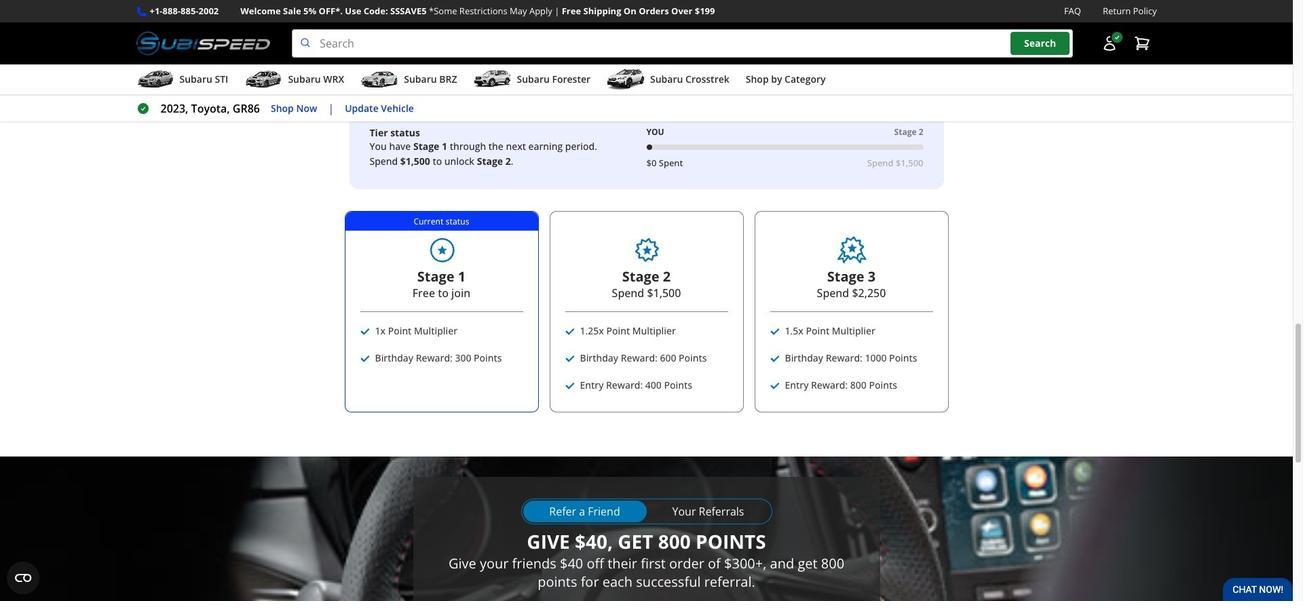 Task type: vqa. For each thing, say whether or not it's contained in the screenshot.
'107.08' to the right
no



Task type: describe. For each thing, give the bounding box(es) containing it.
search input field
[[292, 29, 1073, 58]]

subispeed logo image
[[136, 29, 270, 58]]

a subaru forester thumbnail image image
[[473, 69, 511, 90]]

open widget image
[[7, 562, 39, 594]]

a subaru crosstrek thumbnail image image
[[607, 69, 645, 90]]

a subaru wrx thumbnail image image
[[245, 69, 283, 90]]



Task type: locate. For each thing, give the bounding box(es) containing it.
heading
[[239, 58, 1054, 84], [417, 268, 466, 286], [622, 268, 671, 286], [827, 268, 876, 286], [440, 524, 853, 601], [440, 524, 853, 554]]

button image
[[1101, 35, 1117, 52]]

a subaru brz thumbnail image image
[[361, 69, 399, 90]]

a subaru sti thumbnail image image
[[136, 69, 174, 90]]



